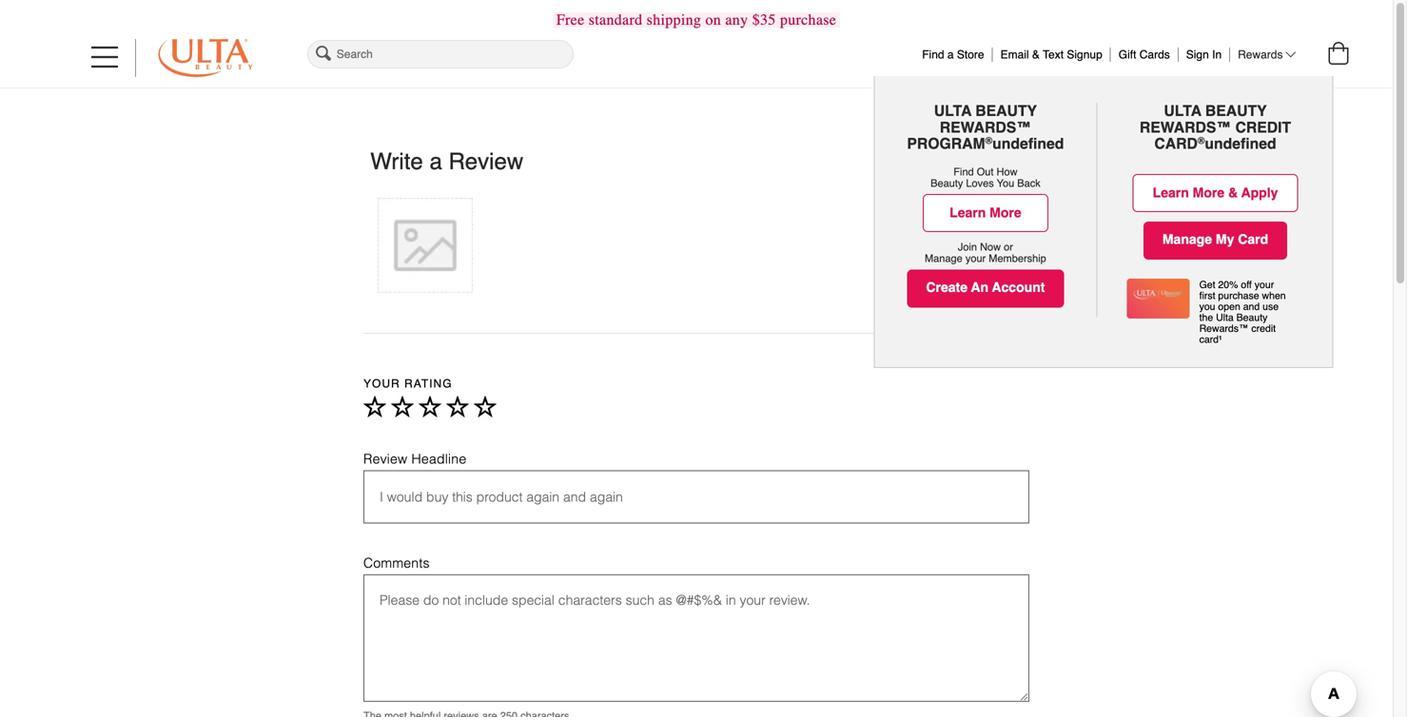 Task type: locate. For each thing, give the bounding box(es) containing it.
ulta up program
[[934, 102, 972, 119]]

rewards™ up learn more & apply
[[1140, 119, 1232, 136]]

1 vertical spatial learn
[[950, 205, 986, 221]]

find left the out
[[954, 166, 974, 178]]

your up 'an'
[[966, 253, 986, 265]]

1 rewards™ from the left
[[940, 119, 1032, 136]]

more down you
[[990, 205, 1022, 221]]

& left apply
[[1229, 185, 1238, 200]]

how
[[997, 166, 1018, 178]]

1 vertical spatial manage
[[925, 253, 963, 265]]

your right the off
[[1255, 279, 1274, 291]]

beauty down in
[[1206, 102, 1267, 119]]

®
[[986, 135, 993, 147], [1198, 135, 1205, 147]]

review right write
[[449, 148, 524, 175]]

rewards™ up the out
[[940, 119, 1032, 136]]

0 horizontal spatial find
[[922, 48, 944, 61]]

learn for undefined
[[1153, 185, 1189, 200]]

ulta
[[934, 102, 972, 119], [1164, 102, 1202, 119]]

find inside find out how beauty loves you back
[[954, 166, 974, 178]]

ulta up 'card'
[[1164, 102, 1202, 119]]

1 ® from the left
[[986, 135, 993, 147]]

None search field
[[304, 37, 576, 71]]

0 horizontal spatial ®
[[986, 135, 993, 147]]

0 vertical spatial review
[[449, 148, 524, 175]]

® undefined up learn more & apply
[[1198, 135, 1277, 152]]

1 vertical spatial your
[[1255, 279, 1274, 291]]

0 vertical spatial purchase
[[780, 11, 837, 29]]

back
[[1017, 178, 1041, 189]]

0 horizontal spatial ® undefined
[[986, 135, 1064, 152]]

1 vertical spatial beauty
[[1237, 312, 1268, 324]]

standard
[[589, 11, 643, 29]]

sign
[[1186, 48, 1209, 61]]

0 vertical spatial manage
[[1163, 232, 1212, 247]]

0 horizontal spatial undefined
[[993, 135, 1064, 152]]

account
[[992, 280, 1045, 295]]

a for write
[[430, 148, 442, 175]]

join now or manage your membership
[[925, 241, 1047, 265]]

1 horizontal spatial undefined
[[1205, 135, 1277, 152]]

gift
[[1119, 48, 1137, 61]]

off
[[1241, 279, 1252, 291]]

® undefined
[[986, 135, 1064, 152], [1198, 135, 1277, 152]]

1 beauty from the left
[[976, 102, 1037, 119]]

0 horizontal spatial learn
[[950, 205, 986, 221]]

& left text on the right top of the page
[[1032, 48, 1040, 61]]

purchase
[[780, 11, 837, 29], [1218, 290, 1260, 302]]

0 horizontal spatial more
[[990, 205, 1022, 221]]

ulta inside ulta beauty rewards™ credit card
[[1164, 102, 1202, 119]]

® undefined for credit
[[1198, 135, 1277, 152]]

&
[[1032, 48, 1040, 61], [1229, 185, 1238, 200]]

None field
[[304, 37, 576, 71]]

review left the headline
[[364, 451, 408, 467]]

rating
[[404, 377, 453, 391]]

0 horizontal spatial beauty
[[931, 178, 963, 189]]

rewards™
[[1200, 323, 1249, 335]]

1 horizontal spatial &
[[1229, 185, 1238, 200]]

find a store link
[[922, 43, 984, 61]]

0 horizontal spatial manage
[[925, 253, 963, 265]]

0 vertical spatial more
[[1193, 185, 1225, 200]]

1 vertical spatial more
[[990, 205, 1022, 221]]

1 horizontal spatial manage
[[1163, 232, 1212, 247]]

1 horizontal spatial find
[[954, 166, 974, 178]]

review headline
[[364, 451, 467, 467]]

1 ulta from the left
[[934, 102, 972, 119]]

write
[[370, 148, 423, 175]]

0 horizontal spatial ulta
[[934, 102, 972, 119]]

0 vertical spatial your
[[966, 253, 986, 265]]

0 horizontal spatial a
[[430, 148, 442, 175]]

manage up "create"
[[925, 253, 963, 265]]

rewards™ for credit
[[1140, 119, 1232, 136]]

a
[[948, 48, 954, 61], [430, 148, 442, 175]]

0 horizontal spatial review
[[364, 451, 408, 467]]

® up the out
[[986, 135, 993, 147]]

get
[[1200, 279, 1216, 291]]

free
[[557, 11, 585, 29]]

out
[[977, 166, 994, 178]]

1 vertical spatial purchase
[[1218, 290, 1260, 302]]

your inside join now or manage your membership
[[966, 253, 986, 265]]

learn for find out how beauty loves you back
[[950, 205, 986, 221]]

Review Headline text field
[[364, 470, 1030, 524]]

ulta beauty logo image
[[158, 39, 253, 77], [158, 39, 253, 77]]

2 ulta from the left
[[1164, 102, 1202, 119]]

0 horizontal spatial your
[[966, 253, 986, 265]]

beauty down 'email'
[[976, 102, 1037, 119]]

find
[[922, 48, 944, 61], [954, 166, 974, 178]]

2 rewards™ from the left
[[1140, 119, 1232, 136]]

join
[[958, 241, 977, 253]]

you
[[997, 178, 1015, 189]]

1 vertical spatial &
[[1229, 185, 1238, 200]]

undefined up apply
[[1205, 135, 1277, 152]]

undefined for program
[[993, 135, 1064, 152]]

learn
[[1153, 185, 1189, 200], [950, 205, 986, 221]]

cards
[[1140, 48, 1170, 61]]

manage
[[1163, 232, 1212, 247], [925, 253, 963, 265]]

® for program
[[986, 135, 993, 147]]

create an account link
[[907, 270, 1064, 308]]

learn more
[[950, 205, 1022, 221]]

more for undefined
[[1193, 185, 1225, 200]]

manage my card link
[[1144, 222, 1288, 260]]

2 beauty from the left
[[1206, 102, 1267, 119]]

1 horizontal spatial beauty
[[1206, 102, 1267, 119]]

1 undefined from the left
[[993, 135, 1064, 152]]

1 vertical spatial find
[[954, 166, 974, 178]]

® for credit
[[1198, 135, 1205, 147]]

beauty
[[931, 178, 963, 189], [1237, 312, 1268, 324]]

1 vertical spatial a
[[430, 148, 442, 175]]

2 ® from the left
[[1198, 135, 1205, 147]]

1 horizontal spatial ® undefined
[[1198, 135, 1277, 152]]

credit
[[1252, 323, 1276, 335]]

1 horizontal spatial a
[[948, 48, 954, 61]]

1 horizontal spatial more
[[1193, 185, 1225, 200]]

Search search field
[[307, 40, 574, 69]]

beauty inside ulta beauty rewards™ credit card
[[1206, 102, 1267, 119]]

your
[[364, 377, 400, 391]]

ulta inside ulta beauty rewards™ program
[[934, 102, 972, 119]]

rewards™ inside ulta beauty rewards™ credit card
[[1140, 119, 1232, 136]]

text
[[1043, 48, 1064, 61]]

manage left my
[[1163, 232, 1212, 247]]

beauty
[[976, 102, 1037, 119], [1206, 102, 1267, 119]]

find a store
[[922, 48, 984, 61]]

rewards
[[1238, 48, 1283, 61]]

learn down loves at top right
[[950, 205, 986, 221]]

1 horizontal spatial purchase
[[1218, 290, 1260, 302]]

a left store
[[948, 48, 954, 61]]

email & text signup link
[[1001, 43, 1103, 61]]

0 vertical spatial beauty
[[931, 178, 963, 189]]

or
[[1004, 241, 1013, 253]]

loves
[[966, 178, 994, 189]]

undefined up how
[[993, 135, 1064, 152]]

1 ® undefined from the left
[[986, 135, 1064, 152]]

write a review
[[370, 148, 524, 175]]

1 horizontal spatial rewards™
[[1140, 119, 1232, 136]]

0 vertical spatial &
[[1032, 48, 1040, 61]]

rewards button
[[1238, 48, 1296, 62]]

undefined
[[993, 135, 1064, 152], [1205, 135, 1277, 152]]

2 undefined from the left
[[1205, 135, 1277, 152]]

more up manage my card on the top of the page
[[1193, 185, 1225, 200]]

signup
[[1067, 48, 1103, 61]]

free standard shipping on any $35 purchase link
[[553, 11, 840, 29]]

ulta
[[1216, 312, 1234, 324]]

1 horizontal spatial your
[[1255, 279, 1274, 291]]

Comments text field
[[364, 575, 1030, 702]]

1 horizontal spatial ulta
[[1164, 102, 1202, 119]]

0 vertical spatial find
[[922, 48, 944, 61]]

® undefined up how
[[986, 135, 1064, 152]]

rewards™
[[940, 119, 1032, 136], [1140, 119, 1232, 136]]

learn down 'card'
[[1153, 185, 1189, 200]]

1 horizontal spatial learn
[[1153, 185, 1189, 200]]

1 horizontal spatial ®
[[1198, 135, 1205, 147]]

review
[[449, 148, 524, 175], [364, 451, 408, 467]]

0 vertical spatial a
[[948, 48, 954, 61]]

0 horizontal spatial beauty
[[976, 102, 1037, 119]]

0 horizontal spatial &
[[1032, 48, 1040, 61]]

rewards™ inside ulta beauty rewards™ program
[[940, 119, 1032, 136]]

credit
[[1236, 119, 1291, 136]]

get 20% off your first purchase when you open and use the ulta beauty rewards™ credit card¹
[[1200, 279, 1286, 346]]

a right write
[[430, 148, 442, 175]]

0 vertical spatial learn
[[1153, 185, 1189, 200]]

2 ® undefined from the left
[[1198, 135, 1277, 152]]

find left store
[[922, 48, 944, 61]]

beauty inside ulta beauty rewards™ program
[[976, 102, 1037, 119]]

1 horizontal spatial beauty
[[1237, 312, 1268, 324]]

® up learn more & apply
[[1198, 135, 1205, 147]]

more
[[1193, 185, 1225, 200], [990, 205, 1022, 221]]

your
[[966, 253, 986, 265], [1255, 279, 1274, 291]]

gift cards link
[[1119, 43, 1170, 61]]

option group
[[364, 397, 501, 427]]

0 horizontal spatial rewards™
[[940, 119, 1032, 136]]



Task type: describe. For each thing, give the bounding box(es) containing it.
create
[[926, 280, 968, 295]]

learn more & apply
[[1153, 185, 1278, 200]]

1 vertical spatial review
[[364, 451, 408, 467]]

& inside the email & text signup link
[[1032, 48, 1040, 61]]

20%
[[1218, 279, 1238, 291]]

find for a
[[922, 48, 944, 61]]

headline
[[412, 451, 467, 467]]

open
[[1218, 301, 1241, 313]]

1 horizontal spatial review
[[449, 148, 524, 175]]

membership
[[989, 253, 1047, 265]]

and
[[1243, 301, 1260, 313]]

sign in
[[1186, 48, 1222, 61]]

find for out
[[954, 166, 974, 178]]

undefined for credit
[[1205, 135, 1277, 152]]

& inside learn more & apply link
[[1229, 185, 1238, 200]]

when
[[1262, 290, 1286, 302]]

sign in link
[[1186, 43, 1222, 61]]

program
[[907, 135, 986, 152]]

ulta beauty rewards™ program
[[907, 102, 1037, 152]]

beauty inside get 20% off your first purchase when you open and use the ulta beauty rewards™ credit card¹
[[1237, 312, 1268, 324]]

manage inside join now or manage your membership
[[925, 253, 963, 265]]

your inside get 20% off your first purchase when you open and use the ulta beauty rewards™ credit card¹
[[1255, 279, 1274, 291]]

now
[[980, 241, 1001, 253]]

learn more link
[[923, 194, 1049, 232]]

in
[[1212, 48, 1222, 61]]

you
[[1200, 301, 1216, 313]]

email
[[1001, 48, 1029, 61]]

on
[[706, 11, 721, 29]]

purchase inside get 20% off your first purchase when you open and use the ulta beauty rewards™ credit card¹
[[1218, 290, 1260, 302]]

a for find
[[948, 48, 954, 61]]

first
[[1200, 290, 1216, 302]]

store
[[957, 48, 984, 61]]

ulta for ulta beauty rewards™ program
[[934, 102, 972, 119]]

ulta for ulta beauty rewards™ credit card
[[1164, 102, 1202, 119]]

0 horizontal spatial purchase
[[780, 11, 837, 29]]

beauty for program
[[976, 102, 1037, 119]]

gift cards
[[1119, 48, 1170, 61]]

my
[[1216, 232, 1235, 247]]

ulta beauty rewards™ credit card
[[1140, 102, 1291, 152]]

any
[[725, 11, 748, 29]]

cart - 0 items - shows more content image
[[1329, 42, 1349, 65]]

beauty for credit
[[1206, 102, 1267, 119]]

create an account
[[926, 280, 1045, 295]]

more for find out how beauty loves you back
[[990, 205, 1022, 221]]

® undefined for program
[[986, 135, 1064, 152]]

the
[[1200, 312, 1213, 324]]

card¹
[[1200, 334, 1222, 346]]

apply
[[1242, 185, 1278, 200]]

rewards™ for program
[[940, 119, 1032, 136]]

comments
[[364, 556, 430, 571]]

your rating
[[364, 377, 453, 391]]

beauty inside find out how beauty loves you back
[[931, 178, 963, 189]]

email & text signup
[[1001, 48, 1103, 61]]

free standard shipping on any $35 purchase
[[557, 11, 837, 29]]

shipping
[[647, 11, 702, 29]]

learn more & apply link
[[1133, 174, 1298, 212]]

use
[[1263, 301, 1279, 313]]

an
[[971, 280, 989, 295]]

chevron down image
[[1286, 49, 1296, 60]]

manage my card
[[1163, 232, 1269, 247]]

card
[[1238, 232, 1269, 247]]

$35
[[752, 11, 776, 29]]

card
[[1155, 135, 1198, 152]]

find out how beauty loves you back
[[931, 166, 1041, 189]]



Task type: vqa. For each thing, say whether or not it's contained in the screenshot.
BACK TO TOP image
no



